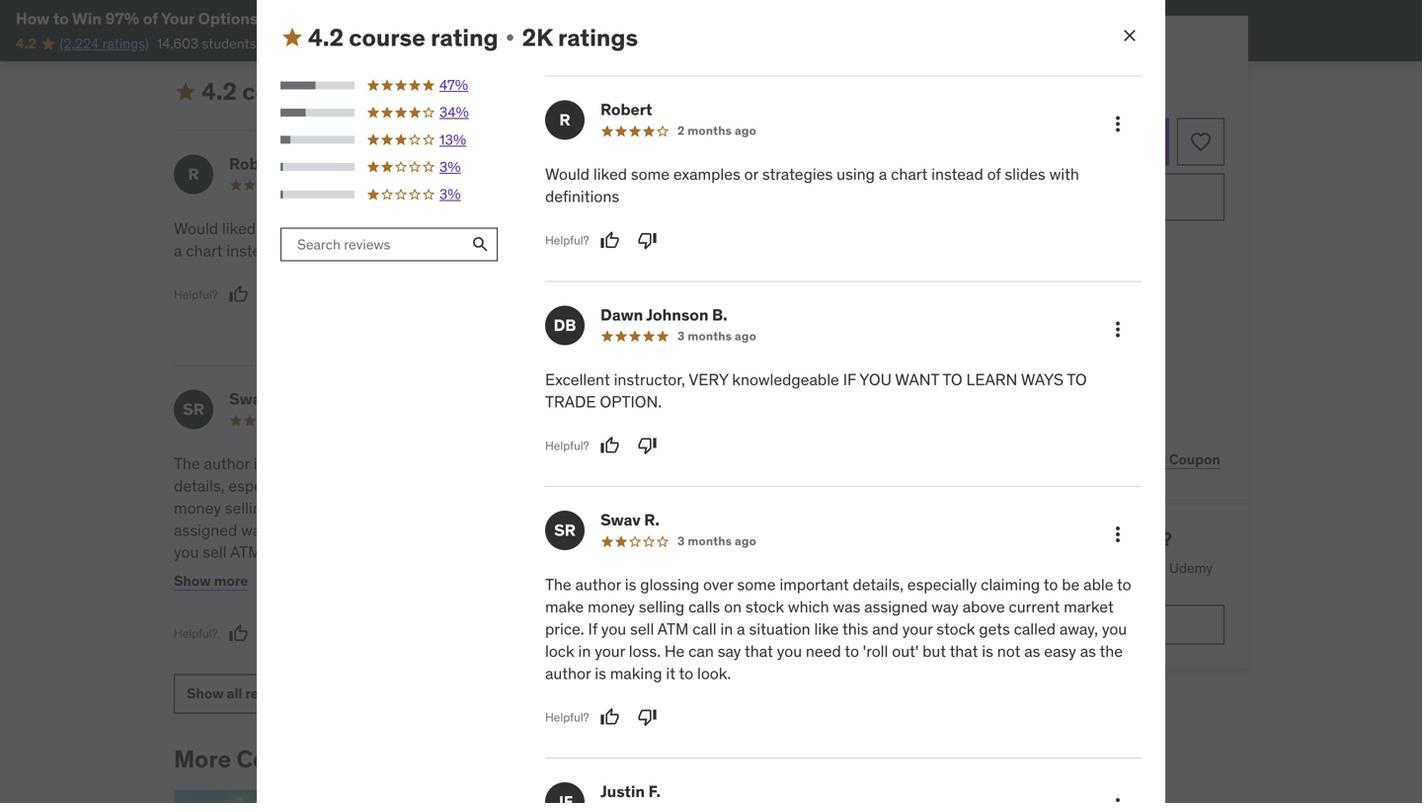 Task type: describe. For each thing, give the bounding box(es) containing it.
how to win 97% of your options trades
[[16, 8, 311, 29]]

call for mark review by dawn johnson b. as helpful image for mark review by dawn johnson b. as unhelpful icon at the top left of the page
[[265, 542, 289, 562]]

1 vertical spatial 2k ratings
[[415, 77, 531, 106]]

video
[[1083, 308, 1116, 326]]

(2,224
[[60, 34, 99, 52]]

2 months ago for mark review by dawn johnson b. as unhelpful image
[[678, 123, 757, 138]]

0 vertical spatial of
[[143, 8, 158, 29]]

how
[[16, 8, 50, 29]]

mark review by robert as unhelpful image
[[638, 231, 657, 250]]

1 hour on-demand video
[[968, 308, 1116, 326]]

the author is glossing over some important details, especially claiming to be able to make money selling calls on stock which was assigned way above current market price. if you sell atm call in a situation like this and your stock gets called away, you lock in your loss. he can say that you need to 'roll out' but that is not as easy as the author is making it to look. for mark review by dawn johnson b. as unhelpful image mark review by dawn johnson b. as helpful image
[[545, 575, 1132, 683]]

0 vertical spatial on
[[1015, 363, 1031, 381]]

back
[[1079, 237, 1106, 252]]

price. for mark review by dawn johnson b. as unhelpful image mark review by dawn johnson b. as helpful image
[[545, 619, 584, 639]]

training
[[936, 527, 1009, 551]]

reviews
[[245, 685, 296, 702]]

try udemy business link
[[936, 605, 1225, 645]]

examples for mark review by dawn johnson b. as unhelpful image mark review by dawn johnson b. as helpful image
[[673, 164, 741, 184]]

show all reviews
[[187, 685, 296, 702]]

r for mark review by dawn johnson b. as unhelpful image mark review by dawn johnson b. as helpful image
[[559, 110, 570, 130]]

over for mark review by dawn johnson b. as unhelpful image
[[703, 575, 733, 595]]

4.2 for xsmall image to the right
[[308, 23, 344, 52]]

instructor, for mark review by dawn johnson b. as unhelpful icon at the top left of the page
[[604, 218, 675, 238]]

0 vertical spatial mark review by swav r. as helpful image
[[229, 624, 248, 644]]

guarantee
[[1109, 237, 1165, 252]]

0 vertical spatial mark review by robert as helpful image
[[600, 231, 620, 250]]

want for mark review by dawn johnson b. as unhelpful image
[[895, 369, 939, 390]]

definitions for mark review by dawn johnson b. as unhelpful image mark review by dawn johnson b. as helpful image
[[545, 186, 619, 206]]

rating for the bottom xsmall image
[[324, 77, 392, 106]]

great course! to the point and clear.
[[535, 453, 789, 474]]

call for mark review by dawn johnson b. as unhelpful image mark review by dawn johnson b. as helpful image
[[693, 619, 717, 639]]

very for mark review by dawn johnson b. as unhelpful icon at the top left of the page
[[679, 218, 719, 238]]

mark review by dawn johnson b. as helpful image for mark review by dawn johnson b. as unhelpful icon at the top left of the page
[[590, 307, 610, 327]]

win
[[72, 8, 102, 29]]

try udemy business
[[1015, 615, 1147, 633]]

it for mark review by dawn johnson b. as unhelpful image
[[666, 663, 676, 683]]

courses
[[936, 578, 985, 596]]

1 horizontal spatial sr
[[554, 520, 576, 540]]

you for mark review by dawn johnson b. as unhelpful icon at the top left of the page
[[535, 240, 568, 261]]

show for sr
[[174, 572, 211, 590]]

demand
[[1029, 308, 1080, 326]]

strategies for mark review by dawn johnson b. as helpful image for mark review by dawn johnson b. as unhelpful icon at the top left of the page
[[391, 218, 462, 238]]

25,000+
[[1088, 559, 1142, 577]]

current for mark review by dawn johnson b. as unhelpful image
[[1009, 597, 1060, 617]]

show less
[[174, 9, 240, 27]]

1 horizontal spatial xsmall image
[[936, 362, 952, 382]]

2 inside training 2 or more people? get your team access to 25,000+ top udemy courses anytime, anywhere.
[[1013, 527, 1024, 551]]

1
[[968, 308, 973, 326]]

2 horizontal spatial course
[[971, 276, 1022, 296]]

ways for mark review by dawn johnson b. as unhelpful image
[[1021, 369, 1064, 390]]

13% button
[[281, 130, 499, 150]]

loss. for mark review by dawn johnson b. as helpful image for mark review by dawn johnson b. as unhelpful icon at the top left of the page
[[174, 586, 206, 606]]

to
[[634, 453, 650, 474]]

great
[[535, 453, 575, 474]]

access
[[1027, 559, 1069, 577]]

lock for mark review by dawn johnson b. as unhelpful image
[[545, 641, 575, 661]]

3 months ago for mark review by dawn johnson b. as unhelpful icon at the top left of the page
[[668, 177, 747, 193]]

97%
[[105, 8, 139, 29]]

knowledgeable for mark review by dawn johnson b. as unhelpful image
[[732, 369, 839, 390]]

0 horizontal spatial 2k
[[415, 77, 446, 106]]

mark review by justin f. as unhelpful image
[[628, 498, 648, 518]]

0 vertical spatial course
[[349, 23, 426, 52]]

additional actions for review by justin f. image
[[1106, 794, 1130, 803]]

clear.
[[751, 453, 789, 474]]

the for mark review by dawn johnson b. as unhelpful image mark review by dawn johnson b. as helpful image
[[545, 575, 572, 595]]

1 vertical spatial swav r.
[[601, 510, 660, 530]]

look. for mark review by dawn johnson b. as unhelpful image mark review by dawn johnson b. as helpful image
[[697, 663, 731, 683]]

anywhere.
[[1044, 578, 1107, 596]]

slides for mark review by dawn johnson b. as unhelpful image
[[1005, 164, 1046, 184]]

training 2 or more people? get your team access to 25,000+ top udemy courses anytime, anywhere.
[[936, 527, 1213, 596]]

try
[[1015, 615, 1034, 633]]

it for mark review by dawn johnson b. as unhelpful icon at the top left of the page
[[472, 608, 481, 629]]

justin f. for mark review by dawn johnson b. as unhelpful icon at the top left of the page
[[591, 389, 651, 409]]

like for mark review by dawn johnson b. as unhelpful image mark review by dawn johnson b. as helpful image
[[814, 619, 839, 639]]

1 vertical spatial mark review by swav r. as helpful image
[[600, 707, 620, 727]]

less
[[214, 9, 240, 27]]

making for mark review by dawn johnson b. as unhelpful image
[[610, 663, 662, 683]]

jf
[[547, 399, 563, 419]]

2 for mark review by dawn johnson b. as unhelpful image
[[678, 123, 685, 138]]

situation for mark review by dawn johnson b. as unhelpful icon at the top left of the page
[[322, 542, 383, 562]]

(2,224 ratings)
[[60, 34, 149, 52]]

14,603 students
[[157, 34, 256, 52]]

team
[[992, 559, 1023, 577]]

which for mark review by dawn johnson b. as unhelpful icon at the top left of the page
[[374, 498, 415, 518]]

apply coupon button
[[1124, 440, 1225, 480]]

more inside training 2 or more people? get your team access to 25,000+ top udemy courses anytime, anywhere.
[[1051, 527, 1097, 551]]

access on mobile and tv
[[968, 363, 1122, 381]]

access
[[968, 363, 1012, 381]]

more courses by
[[174, 744, 366, 774]]

but for mark review by dawn johnson b. as unhelpful icon at the top left of the page
[[468, 586, 491, 606]]

be for mark review by dawn johnson b. as unhelpful image
[[1062, 575, 1080, 595]]

rating for xsmall image to the right
[[431, 23, 498, 52]]

0 vertical spatial swav
[[229, 389, 269, 409]]

wishlist image
[[1189, 130, 1213, 154]]

1 vertical spatial xsmall image
[[396, 84, 412, 100]]

3 for mark review by swav r. as unhelpful image
[[678, 534, 685, 549]]

14,603
[[157, 34, 199, 52]]

options
[[198, 8, 258, 29]]

learn for mark review by dawn johnson b. as unhelpful icon at the top left of the page
[[642, 240, 694, 261]]

of for mark review by dawn johnson b. as helpful image for mark review by dawn johnson b. as unhelpful icon at the top left of the page
[[282, 240, 296, 261]]

point
[[681, 453, 717, 474]]

udemy inside training 2 or more people? get your team access to 25,000+ top udemy courses anytime, anywhere.
[[1170, 559, 1213, 577]]

courses
[[237, 744, 329, 774]]

or for mark review by dawn johnson b. as unhelpful image mark review by dawn johnson b. as helpful image
[[744, 164, 759, 184]]

excellent for mark review by dawn johnson b. as helpful image for mark review by dawn johnson b. as unhelpful icon at the top left of the page
[[535, 218, 600, 238]]

over for mark review by dawn johnson b. as unhelpful icon at the top left of the page
[[332, 453, 362, 474]]

b. for mark review by dawn johnson b. as unhelpful icon at the top left of the page
[[702, 154, 718, 174]]

trade for mark review by dawn johnson b. as unhelpful icon at the top left of the page
[[766, 240, 817, 261]]

would liked some examples or strategies using a chart instead of slides with definitions for mark review by dawn johnson b. as unhelpful icon at the top left of the page
[[174, 218, 504, 261]]

the author is glossing over some important details, especially claiming to be able to make money selling calls on stock which was assigned way above current market price. if you sell atm call in a situation like this and your stock gets called away, you lock in your loss. he can say that you need to 'roll out' but that is not as easy as the author is making it to look. for mark review by dawn johnson b. as helpful image for mark review by dawn johnson b. as unhelpful icon at the top left of the page
[[174, 453, 499, 651]]

on for mark review by dawn johnson b. as unhelpful image
[[724, 597, 742, 617]]

0 vertical spatial the
[[654, 453, 677, 474]]

mobile
[[1034, 363, 1076, 381]]

30-day money-back guarantee
[[996, 237, 1165, 252]]

by
[[334, 744, 361, 774]]

making for mark review by dawn johnson b. as unhelpful icon at the top left of the page
[[416, 608, 468, 629]]

hour
[[977, 308, 1005, 326]]

the for mark review by dawn johnson b. as helpful image for mark review by dawn johnson b. as unhelpful icon at the top left of the page
[[324, 608, 347, 629]]

0 vertical spatial swav r.
[[229, 389, 288, 409]]

course!
[[579, 453, 631, 474]]

selling for mark review by dawn johnson b. as unhelpful image mark review by dawn johnson b. as helpful image
[[639, 597, 685, 617]]

on-
[[1008, 308, 1029, 326]]

claiming for mark review by dawn johnson b. as unhelpful icon at the top left of the page
[[302, 476, 361, 496]]

0 horizontal spatial r.
[[273, 389, 288, 409]]

1 vertical spatial swav
[[601, 510, 641, 530]]

the for mark review by dawn johnson b. as helpful image for mark review by dawn johnson b. as unhelpful icon at the top left of the page
[[174, 453, 200, 474]]

4.2 course rating for xsmall image to the right
[[308, 23, 498, 52]]

called for mark review by dawn johnson b. as unhelpful image
[[1014, 619, 1056, 639]]

chart for mark review by dawn johnson b. as unhelpful icon at the top left of the page
[[186, 240, 223, 261]]

helpful? for mark review by justin f. as helpful image
[[535, 500, 579, 515]]

tv
[[1105, 363, 1122, 381]]

ago for mark review by robert as unhelpful image
[[735, 123, 757, 138]]

this
[[936, 276, 968, 296]]

3 months ago for mark review by swav r. as unhelpful image
[[678, 534, 757, 549]]

justin for mark review by dawn johnson b. as unhelpful image mark review by dawn johnson b. as helpful image
[[601, 781, 645, 802]]

with for mark review by dawn johnson b. as unhelpful icon at the top left of the page
[[344, 240, 374, 261]]

udemy inside try udemy business link
[[1037, 615, 1084, 633]]

0 horizontal spatial 4.2
[[16, 34, 37, 52]]

1 vertical spatial mark review by robert as helpful image
[[229, 285, 248, 304]]

0 vertical spatial sr
[[183, 399, 204, 419]]

or inside training 2 or more people? get your team access to 25,000+ top udemy courses anytime, anywhere.
[[1028, 527, 1046, 551]]

apply coupon
[[1128, 451, 1221, 468]]

all
[[227, 685, 242, 702]]

market for mark review by dawn johnson b. as unhelpful icon at the top left of the page
[[373, 520, 423, 540]]

r for mark review by dawn johnson b. as helpful image for mark review by dawn johnson b. as unhelpful icon at the top left of the page
[[188, 164, 199, 184]]

0 vertical spatial 2k ratings
[[522, 23, 638, 52]]

this course includes:
[[936, 276, 1094, 296]]

get
[[936, 559, 959, 577]]

xsmall image inside "show less" button
[[244, 10, 260, 26]]

was for mark review by dawn johnson b. as unhelpful image
[[833, 597, 861, 617]]

way for mark review by dawn johnson b. as helpful image for mark review by dawn johnson b. as unhelpful icon at the top left of the page
[[241, 520, 268, 540]]

apply
[[1128, 451, 1166, 468]]

0 horizontal spatial course
[[242, 77, 319, 106]]

glossing for mark review by dawn johnson b. as unhelpful image
[[640, 575, 699, 595]]

submit search image
[[471, 235, 490, 254]]

using for mark review by dawn johnson b. as unhelpful image
[[837, 164, 875, 184]]

top
[[1146, 559, 1166, 577]]

show all reviews button
[[174, 674, 309, 714]]

show more button
[[174, 562, 248, 601]]

gets for mark review by dawn johnson b. as unhelpful icon at the top left of the page
[[250, 564, 282, 584]]

students
[[202, 34, 256, 52]]

$14.99
[[936, 40, 1037, 79]]

f. for mark review by dawn johnson b. as unhelpful image
[[649, 781, 661, 802]]

money for mark review by dawn johnson b. as unhelpful image
[[588, 597, 635, 617]]

instead for mark review by dawn johnson b. as helpful image for mark review by dawn johnson b. as unhelpful icon at the top left of the page
[[226, 240, 278, 261]]

34% button
[[281, 103, 499, 122]]

money-
[[1039, 237, 1079, 252]]

was for mark review by dawn johnson b. as unhelpful icon at the top left of the page
[[419, 498, 447, 518]]

1 horizontal spatial xsmall image
[[502, 30, 518, 46]]



Task type: locate. For each thing, give the bounding box(es) containing it.
course down the students
[[242, 77, 319, 106]]

instructor,
[[604, 218, 675, 238], [614, 369, 685, 390]]

1 vertical spatial current
[[1009, 597, 1060, 617]]

not down show more button
[[221, 608, 245, 629]]

0 vertical spatial above
[[272, 520, 315, 540]]

r.
[[273, 389, 288, 409], [644, 510, 660, 530]]

more inside button
[[214, 572, 248, 590]]

0 horizontal spatial away,
[[331, 564, 370, 584]]

mark review by dawn johnson b. as helpful image
[[590, 307, 610, 327], [600, 436, 620, 456]]

course up "hour"
[[971, 276, 1022, 296]]

not down try
[[997, 641, 1021, 661]]

need for mark review by dawn johnson b. as unhelpful icon at the top left of the page
[[351, 586, 386, 606]]

sell for mark review by dawn johnson b. as unhelpful image mark review by dawn johnson b. as helpful image
[[630, 619, 654, 639]]

if for mark review by dawn johnson b. as helpful image for mark review by dawn johnson b. as unhelpful icon at the top left of the page
[[470, 520, 479, 540]]

4.2 course rating down trades
[[201, 77, 392, 106]]

1 vertical spatial call
[[693, 619, 717, 639]]

1 vertical spatial assigned
[[864, 597, 928, 617]]

ratings for the bottom xsmall image
[[451, 77, 531, 106]]

mark review by swav r. as unhelpful image
[[638, 707, 657, 727]]

more
[[174, 744, 231, 774]]

liked for mark review by dawn johnson b. as unhelpful image mark review by dawn johnson b. as helpful image
[[593, 164, 627, 184]]

mark review by dawn johnson b. as helpful image left the to
[[600, 436, 620, 456]]

ago for mark review by swav r. as unhelpful image
[[735, 534, 757, 549]]

0 vertical spatial more
[[1051, 527, 1097, 551]]

1 horizontal spatial this
[[842, 619, 869, 639]]

0 vertical spatial money
[[174, 498, 221, 518]]

0 horizontal spatial assigned
[[174, 520, 237, 540]]

would for mark review by dawn johnson b. as unhelpful image mark review by dawn johnson b. as helpful image
[[545, 164, 590, 184]]

4.2 course rating
[[308, 23, 498, 52], [201, 77, 392, 106]]

0 vertical spatial it
[[472, 608, 481, 629]]

johnson up mark review by robert as unhelpful image
[[636, 154, 699, 174]]

0 vertical spatial if
[[470, 520, 479, 540]]

dawn johnson b. down mark review by robert as unhelpful image
[[601, 305, 728, 325]]

0 vertical spatial be
[[383, 476, 401, 496]]

0 horizontal spatial r
[[188, 164, 199, 184]]

be for mark review by dawn johnson b. as unhelpful icon at the top left of the page
[[383, 476, 401, 496]]

0 vertical spatial dawn johnson b.
[[591, 154, 718, 174]]

examples for mark review by dawn johnson b. as helpful image for mark review by dawn johnson b. as unhelpful icon at the top left of the page
[[302, 218, 369, 238]]

details, left "get"
[[853, 575, 904, 595]]

1 vertical spatial 2
[[306, 177, 314, 193]]

instructor, up mark review by dawn johnson b. as unhelpful icon at the top left of the page
[[604, 218, 675, 238]]

above for mark review by dawn johnson b. as unhelpful icon at the top left of the page
[[272, 520, 315, 540]]

ago for mark review by dawn johnson b. as unhelpful image
[[735, 328, 757, 344]]

to
[[619, 240, 639, 261], [743, 240, 763, 261], [943, 369, 963, 390], [1067, 369, 1087, 390]]

1 vertical spatial look.
[[697, 663, 731, 683]]

the for mark review by dawn johnson b. as unhelpful image mark review by dawn johnson b. as helpful image
[[1100, 641, 1123, 661]]

assigned for mark review by dawn johnson b. as unhelpful image mark review by dawn johnson b. as helpful image
[[864, 597, 928, 617]]

would liked some examples or strategies using a chart instead of slides with definitions for mark review by dawn johnson b. as unhelpful image
[[545, 164, 1079, 206]]

3% button up search reviews text field
[[281, 185, 499, 204]]

market for mark review by dawn johnson b. as unhelpful image
[[1064, 597, 1114, 617]]

0 horizontal spatial ratings
[[451, 77, 531, 106]]

1 vertical spatial was
[[833, 597, 861, 617]]

glossing for mark review by dawn johnson b. as unhelpful icon at the top left of the page
[[269, 453, 328, 474]]

glossing
[[269, 453, 328, 474], [640, 575, 699, 595]]

dawn johnson b. for mark review by dawn johnson b. as unhelpful image
[[601, 305, 728, 325]]

months for mark review by robert as unhelpful image
[[688, 123, 732, 138]]

very right mark review by robert as unhelpful image
[[679, 218, 719, 238]]

udemy right try
[[1037, 615, 1084, 633]]

the
[[174, 453, 200, 474], [545, 575, 572, 595]]

trades
[[261, 8, 311, 29]]

r
[[559, 110, 570, 130], [188, 164, 199, 184]]

medium image down 14,603
[[174, 80, 198, 104]]

your
[[161, 8, 195, 29]]

months for mark review by dawn johnson b. as unhelpful icon at the top left of the page
[[678, 177, 722, 193]]

1 vertical spatial if
[[588, 619, 598, 639]]

30-
[[996, 237, 1016, 252]]

want left mark review by robert as unhelpful image
[[571, 240, 615, 261]]

can for mark review by dawn johnson b. as unhelpful image mark review by dawn johnson b. as helpful image
[[689, 641, 714, 661]]

2 3% from the top
[[440, 185, 461, 203]]

0 vertical spatial chart
[[891, 164, 928, 184]]

additional actions for review by dawn johnson b. image
[[1106, 317, 1130, 341]]

important for mark review by dawn johnson b. as unhelpful image
[[780, 575, 849, 595]]

robert for mark review by dawn johnson b. as unhelpful icon at the top left of the page
[[229, 154, 281, 174]]

0 vertical spatial instructor,
[[604, 218, 675, 238]]

additional actions for review by swav r. image
[[1106, 523, 1130, 546]]

instructor, down mark review by dawn johnson b. as unhelpful icon at the top left of the page
[[614, 369, 685, 390]]

easy up reviews
[[268, 608, 301, 629]]

1 horizontal spatial medium image
[[281, 26, 304, 50]]

13%
[[440, 131, 467, 148]]

1 horizontal spatial mark review by swav r. as helpful image
[[600, 707, 620, 727]]

f. for mark review by dawn johnson b. as unhelpful icon at the top left of the page
[[639, 389, 651, 409]]

called
[[285, 564, 327, 584], [1014, 619, 1056, 639]]

xsmall image
[[244, 10, 260, 26], [936, 362, 952, 382]]

learn for mark review by dawn johnson b. as unhelpful image
[[967, 369, 1018, 390]]

db
[[544, 164, 566, 184], [554, 315, 576, 335]]

show inside button
[[174, 9, 211, 27]]

0 vertical spatial excellent instructor, very knowledgeable if you want to learn ways to trade option.
[[535, 218, 846, 283]]

using for mark review by dawn johnson b. as unhelpful icon at the top left of the page
[[465, 218, 504, 238]]

medium image right the students
[[281, 26, 304, 50]]

1 vertical spatial of
[[987, 164, 1001, 184]]

instructor, for mark review by dawn johnson b. as unhelpful image
[[614, 369, 685, 390]]

the author is glossing over some important details, especially claiming to be able to make money selling calls on stock which was assigned way above current market price. if you sell atm call in a situation like this and your stock gets called away, you lock in your loss. he can say that you need to 'roll out' but that is not as easy as the author is making it to look.
[[174, 453, 499, 651], [545, 575, 1132, 683]]

show less button
[[174, 0, 260, 38]]

0 vertical spatial would
[[545, 164, 590, 184]]

0 vertical spatial with
[[1050, 164, 1079, 184]]

to
[[53, 8, 69, 29], [365, 476, 379, 496], [438, 476, 453, 496], [1072, 559, 1085, 577], [1044, 575, 1058, 595], [1117, 575, 1132, 595], [390, 586, 404, 606], [485, 608, 499, 629], [845, 641, 859, 661], [679, 663, 694, 683]]

0 horizontal spatial loss.
[[174, 586, 206, 606]]

able for mark review by dawn johnson b. as unhelpful image
[[1084, 575, 1114, 595]]

ratings
[[558, 23, 638, 52], [451, 77, 531, 106]]

you for mark review by dawn johnson b. as unhelpful image
[[859, 369, 892, 390]]

day
[[1016, 237, 1036, 252]]

3 months ago
[[668, 177, 747, 193], [678, 328, 757, 344], [678, 534, 757, 549]]

this
[[415, 542, 441, 562], [842, 619, 869, 639]]

mark review by dawn johnson b. as unhelpful image
[[628, 307, 648, 327]]

way for mark review by dawn johnson b. as unhelpful image mark review by dawn johnson b. as helpful image
[[932, 597, 959, 617]]

includes:
[[1026, 276, 1094, 296]]

dawn
[[591, 154, 633, 174], [601, 305, 643, 325]]

4.2 course rating up the 47% 'button'
[[308, 23, 498, 52]]

can for mark review by dawn johnson b. as helpful image for mark review by dawn johnson b. as unhelpful icon at the top left of the page
[[233, 586, 259, 606]]

ratings)
[[102, 34, 149, 52]]

very up point
[[689, 369, 728, 390]]

justin down mark review by swav r. as unhelpful image
[[601, 781, 645, 802]]

justin f. down mark review by swav r. as unhelpful image
[[601, 781, 661, 802]]

ago for mark review by dawn johnson b. as unhelpful icon at the top left of the page
[[725, 177, 747, 193]]

ratings for xsmall image to the right
[[558, 23, 638, 52]]

4.2 down how
[[16, 34, 37, 52]]

1 horizontal spatial learn
[[967, 369, 1018, 390]]

out'
[[437, 586, 464, 606], [892, 641, 919, 661]]

selling for mark review by dawn johnson b. as helpful image for mark review by dawn johnson b. as unhelpful icon at the top left of the page
[[225, 498, 271, 518]]

0 horizontal spatial be
[[383, 476, 401, 496]]

rating
[[431, 23, 498, 52], [324, 77, 392, 106]]

liked
[[593, 164, 627, 184], [222, 218, 256, 238]]

helpful? for bottommost mark review by swav r. as helpful icon
[[545, 709, 589, 725]]

ways
[[697, 240, 740, 261], [1021, 369, 1064, 390]]

he for mark review by dawn johnson b. as helpful image for mark review by dawn johnson b. as unhelpful icon at the top left of the page
[[209, 586, 230, 606]]

make for mark review by dawn johnson b. as unhelpful image
[[545, 597, 584, 617]]

sell for mark review by dawn johnson b. as helpful image for mark review by dawn johnson b. as unhelpful icon at the top left of the page
[[203, 542, 227, 562]]

like
[[387, 542, 411, 562], [814, 619, 839, 639]]

4.2 down the students
[[201, 77, 237, 106]]

called down anytime,
[[1014, 619, 1056, 639]]

not for mark review by dawn johnson b. as helpful image for mark review by dawn johnson b. as unhelpful icon at the top left of the page
[[221, 608, 245, 629]]

excellent instructor, very knowledgeable if you want to learn ways to trade option. up mark review by dawn johnson b. as unhelpful icon at the top left of the page
[[535, 218, 846, 283]]

learn down "hour"
[[967, 369, 1018, 390]]

in
[[293, 542, 306, 562], [435, 564, 448, 584], [721, 619, 733, 639], [578, 641, 591, 661]]

1 horizontal spatial with
[[1050, 164, 1079, 184]]

course up the 47% 'button'
[[349, 23, 426, 52]]

like for mark review by dawn johnson b. as helpful image for mark review by dawn johnson b. as unhelpful icon at the top left of the page
[[387, 542, 411, 562]]

47%
[[440, 76, 468, 94]]

justin for mark review by dawn johnson b. as helpful image for mark review by dawn johnson b. as unhelpful icon at the top left of the page
[[591, 389, 635, 409]]

months
[[688, 123, 732, 138], [316, 177, 361, 193], [678, 177, 722, 193], [688, 328, 732, 344], [688, 534, 732, 549]]

1 vertical spatial r.
[[644, 510, 660, 530]]

1 vertical spatial 2k
[[415, 77, 446, 106]]

show inside button
[[174, 572, 211, 590]]

mark review by robert as helpful image
[[600, 231, 620, 250], [229, 285, 248, 304]]

excellent up jf
[[545, 369, 610, 390]]

47% button
[[281, 76, 499, 95]]

1 horizontal spatial trade
[[766, 240, 817, 261]]

0 horizontal spatial which
[[374, 498, 415, 518]]

medium image for the bottom xsmall image
[[174, 80, 198, 104]]

able
[[405, 476, 435, 496], [1084, 575, 1114, 595]]

0 horizontal spatial situation
[[322, 542, 383, 562]]

away,
[[331, 564, 370, 584], [1060, 619, 1098, 639]]

slides
[[1005, 164, 1046, 184], [300, 240, 341, 261]]

1 vertical spatial r
[[188, 164, 199, 184]]

justin right jf
[[591, 389, 635, 409]]

mark review by swav r. as helpful image left mark review by swav r. as unhelpful image
[[600, 707, 620, 727]]

a
[[879, 164, 887, 184], [174, 240, 182, 261], [310, 542, 318, 562], [737, 619, 745, 639]]

rating up 47%
[[431, 23, 498, 52]]

say for mark review by dawn johnson b. as unhelpful image mark review by dawn johnson b. as helpful image
[[718, 641, 741, 661]]

lock for mark review by dawn johnson b. as unhelpful icon at the top left of the page
[[402, 564, 432, 584]]

0 horizontal spatial the
[[324, 608, 347, 629]]

gets
[[250, 564, 282, 584], [979, 619, 1010, 639]]

0 vertical spatial 3%
[[440, 158, 461, 176]]

4.2
[[308, 23, 344, 52], [16, 34, 37, 52], [201, 77, 237, 106]]

dawn johnson b. up mark review by robert as unhelpful image
[[591, 154, 718, 174]]

option. for mark review by dawn johnson b. as unhelpful icon at the top left of the page
[[535, 262, 597, 283]]

f. up mark review by dawn johnson b. as unhelpful image
[[639, 389, 651, 409]]

atm for mark review by dawn johnson b. as unhelpful image mark review by dawn johnson b. as helpful image
[[658, 619, 689, 639]]

excellent instructor, very knowledgeable if you want to learn ways to trade option. up clear.
[[545, 369, 1087, 412]]

0 vertical spatial knowledgeable
[[722, 218, 830, 238]]

easy down try udemy business
[[1044, 641, 1076, 661]]

1 vertical spatial important
[[780, 575, 849, 595]]

2 vertical spatial on
[[724, 597, 742, 617]]

3 months ago for mark review by dawn johnson b. as unhelpful image
[[678, 328, 757, 344]]

mark review by justin f. as helpful image
[[590, 498, 610, 518]]

want for mark review by dawn johnson b. as unhelpful icon at the top left of the page
[[571, 240, 615, 261]]

1 vertical spatial price.
[[545, 619, 584, 639]]

1 horizontal spatial say
[[718, 641, 741, 661]]

johnson down mark review by robert as unhelpful image
[[646, 305, 709, 325]]

using
[[837, 164, 875, 184], [465, 218, 504, 238]]

mark review by dawn johnson b. as helpful image left mark review by dawn johnson b. as unhelpful icon at the top left of the page
[[590, 307, 610, 327]]

gets left try
[[979, 619, 1010, 639]]

or
[[744, 164, 759, 184], [373, 218, 387, 238], [1028, 527, 1046, 551]]

1 vertical spatial excellent instructor, very knowledgeable if you want to learn ways to trade option.
[[545, 369, 1087, 412]]

justin
[[591, 389, 635, 409], [601, 781, 645, 802]]

details, for mark review by dawn johnson b. as unhelpful icon at the top left of the page
[[174, 476, 225, 496]]

medium image for xsmall image to the right
[[281, 26, 304, 50]]

loss.
[[174, 586, 206, 606], [629, 641, 661, 661]]

0 horizontal spatial xsmall image
[[244, 10, 260, 26]]

1 horizontal spatial option.
[[600, 391, 662, 412]]

calls
[[275, 498, 306, 518], [689, 597, 720, 617]]

sell up mark review by swav r. as unhelpful image
[[630, 619, 654, 639]]

0 horizontal spatial he
[[209, 586, 230, 606]]

0 vertical spatial called
[[285, 564, 327, 584]]

helpful? for mark review by dawn johnson b. as helpful image for mark review by dawn johnson b. as unhelpful icon at the top left of the page
[[535, 309, 579, 324]]

atm for mark review by dawn johnson b. as helpful image for mark review by dawn johnson b. as unhelpful icon at the top left of the page
[[230, 542, 261, 562]]

1 horizontal spatial over
[[703, 575, 733, 595]]

out' for mark review by dawn johnson b. as unhelpful image
[[892, 641, 919, 661]]

0 horizontal spatial current
[[318, 520, 370, 540]]

current
[[318, 520, 370, 540], [1009, 597, 1060, 617]]

excellent instructor, very knowledgeable if you want to learn ways to trade option. for mark review by dawn johnson b. as unhelpful icon at the top left of the page
[[535, 218, 846, 283]]

to inside training 2 or more people? get your team access to 25,000+ top udemy courses anytime, anywhere.
[[1072, 559, 1085, 577]]

show inside "button"
[[187, 685, 224, 702]]

db for mark review by dawn johnson b. as unhelpful icon at the top left of the page
[[544, 164, 566, 184]]

this for mark review by dawn johnson b. as unhelpful image
[[842, 619, 869, 639]]

1 vertical spatial show
[[174, 572, 211, 590]]

1 horizontal spatial making
[[610, 663, 662, 683]]

it
[[472, 608, 481, 629], [666, 663, 676, 683]]

0 vertical spatial say
[[263, 586, 286, 606]]

b.
[[702, 154, 718, 174], [712, 305, 728, 325]]

justin f. up mark review by dawn johnson b. as unhelpful image
[[591, 389, 651, 409]]

called right show more
[[285, 564, 327, 584]]

say
[[263, 586, 286, 606], [718, 641, 741, 661]]

f. down mark review by swav r. as unhelpful image
[[649, 781, 661, 802]]

ways right mark review by robert as unhelpful image
[[697, 240, 740, 261]]

details,
[[174, 476, 225, 496], [853, 575, 904, 595]]

1 vertical spatial like
[[814, 619, 839, 639]]

1 horizontal spatial 'roll
[[863, 641, 888, 661]]

people?
[[1101, 527, 1173, 551]]

xsmall image
[[502, 30, 518, 46], [396, 84, 412, 100]]

1 vertical spatial money
[[588, 597, 635, 617]]

medium image
[[281, 26, 304, 50], [174, 80, 198, 104]]

0 horizontal spatial of
[[143, 8, 158, 29]]

claiming for mark review by dawn johnson b. as unhelpful image
[[981, 575, 1040, 595]]

additional actions for review by robert image
[[1106, 112, 1130, 136]]

0 vertical spatial b.
[[702, 154, 718, 174]]

away, for mark review by dawn johnson b. as unhelpful icon at the top left of the page
[[331, 564, 370, 584]]

assigned
[[174, 520, 237, 540], [864, 597, 928, 617]]

coupon
[[1169, 451, 1221, 468]]

0 vertical spatial selling
[[225, 498, 271, 518]]

gets right show more
[[250, 564, 282, 584]]

or for mark review by dawn johnson b. as helpful image for mark review by dawn johnson b. as unhelpful icon at the top left of the page
[[373, 218, 387, 238]]

very
[[679, 218, 719, 238], [689, 369, 728, 390]]

1 horizontal spatial you
[[859, 369, 892, 390]]

author
[[204, 453, 250, 474], [575, 575, 621, 595], [351, 608, 397, 629], [545, 663, 591, 683]]

0 vertical spatial he
[[209, 586, 230, 606]]

34%
[[440, 103, 469, 121]]

need
[[351, 586, 386, 606], [806, 641, 841, 661]]

show more
[[174, 572, 248, 590]]

1 horizontal spatial 2k
[[522, 23, 553, 52]]

rating up 13% button
[[324, 77, 392, 106]]

1 vertical spatial instructor,
[[614, 369, 685, 390]]

mark review by swav r. as helpful image down show more button
[[229, 624, 248, 644]]

especially for mark review by dawn johnson b. as unhelpful image mark review by dawn johnson b. as helpful image
[[908, 575, 977, 595]]

0 vertical spatial gets
[[250, 564, 282, 584]]

helpful?
[[545, 233, 589, 248], [174, 287, 218, 302], [535, 309, 579, 324], [545, 438, 589, 453], [535, 500, 579, 515], [174, 626, 218, 641], [545, 709, 589, 725]]

learn up mark review by dawn johnson b. as unhelpful icon at the top left of the page
[[642, 240, 694, 261]]

0 vertical spatial ratings
[[558, 23, 638, 52]]

1 horizontal spatial important
[[780, 575, 849, 595]]

0 vertical spatial r.
[[273, 389, 288, 409]]

helpful? for mark review by dawn johnson b. as unhelpful image mark review by dawn johnson b. as helpful image
[[545, 438, 589, 453]]

1 vertical spatial above
[[963, 597, 1005, 617]]

money
[[174, 498, 221, 518], [588, 597, 635, 617]]

1 3% button from the top
[[281, 157, 499, 177]]

able for mark review by dawn johnson b. as unhelpful icon at the top left of the page
[[405, 476, 435, 496]]

anytime,
[[988, 578, 1041, 596]]

1 horizontal spatial way
[[932, 597, 959, 617]]

2 3% button from the top
[[281, 185, 499, 204]]

definitions
[[545, 186, 619, 206], [378, 240, 452, 261]]

1 vertical spatial rating
[[324, 77, 392, 106]]

0 horizontal spatial atm
[[230, 542, 261, 562]]

of
[[143, 8, 158, 29], [987, 164, 1001, 184], [282, 240, 296, 261]]

1 horizontal spatial easy
[[1044, 641, 1076, 661]]

2 vertical spatial or
[[1028, 527, 1046, 551]]

2k ratings
[[522, 23, 638, 52], [415, 77, 531, 106]]

learn
[[642, 240, 694, 261], [967, 369, 1018, 390]]

1 vertical spatial course
[[242, 77, 319, 106]]

1 horizontal spatial mark review by robert as helpful image
[[600, 231, 620, 250]]

1 horizontal spatial claiming
[[981, 575, 1040, 595]]

dawn for mark review by dawn johnson b. as helpful image for mark review by dawn johnson b. as unhelpful icon at the top left of the page
[[591, 154, 633, 174]]

1 horizontal spatial price.
[[545, 619, 584, 639]]

close modal image
[[1120, 25, 1140, 45]]

important
[[408, 453, 478, 474], [780, 575, 849, 595]]

mark review by swav r. as helpful image
[[229, 624, 248, 644], [600, 707, 620, 727]]

0 vertical spatial using
[[837, 164, 875, 184]]

xsmall image left access
[[936, 362, 952, 382]]

0 vertical spatial db
[[544, 164, 566, 184]]

0 vertical spatial liked
[[593, 164, 627, 184]]

'roll
[[408, 586, 433, 606], [863, 641, 888, 661]]

4.2 up the 47% 'button'
[[308, 23, 344, 52]]

knowledgeable
[[722, 218, 830, 238], [732, 369, 839, 390]]

you
[[174, 542, 199, 562], [373, 564, 398, 584], [322, 586, 347, 606], [601, 619, 626, 639], [1102, 619, 1127, 639], [777, 641, 802, 661]]

db for mark review by dawn johnson b. as unhelpful image
[[554, 315, 576, 335]]

excellent left mark review by robert as unhelpful image
[[535, 218, 600, 238]]

that
[[290, 586, 318, 606], [174, 608, 202, 629], [745, 641, 773, 661], [950, 641, 978, 661]]

would for mark review by dawn johnson b. as helpful image for mark review by dawn johnson b. as unhelpful icon at the top left of the page
[[174, 218, 218, 238]]

0 vertical spatial learn
[[642, 240, 694, 261]]

2 for mark review by dawn johnson b. as unhelpful icon at the top left of the page
[[306, 177, 314, 193]]

way down courses
[[932, 597, 959, 617]]

0 vertical spatial r
[[559, 110, 570, 130]]

3% button
[[281, 157, 499, 177], [281, 185, 499, 204]]

dawn johnson b. for mark review by dawn johnson b. as unhelpful icon at the top left of the page
[[591, 154, 718, 174]]

1 horizontal spatial the author is glossing over some important details, especially claiming to be able to make money selling calls on stock which was assigned way above current market price. if you sell atm call in a situation like this and your stock gets called away, you lock in your loss. he can say that you need to 'roll out' but that is not as easy as the author is making it to look.
[[545, 575, 1132, 683]]

1 vertical spatial excellent
[[545, 369, 610, 390]]

show for 4.2 course rating
[[187, 685, 224, 702]]

1 vertical spatial 2 months ago
[[306, 177, 385, 193]]

option.
[[535, 262, 597, 283], [600, 391, 662, 412]]

months for mark review by swav r. as unhelpful image
[[688, 534, 732, 549]]

udemy right top
[[1170, 559, 1213, 577]]

2 vertical spatial course
[[971, 276, 1022, 296]]

0 vertical spatial making
[[416, 608, 468, 629]]

ways right access
[[1021, 369, 1064, 390]]

Search reviews text field
[[281, 228, 464, 261]]

johnson for mark review by dawn johnson b. as unhelpful icon at the top left of the page
[[636, 154, 699, 174]]

called for mark review by dawn johnson b. as unhelpful icon at the top left of the page
[[285, 564, 327, 584]]

lock
[[402, 564, 432, 584], [545, 641, 575, 661]]

1 vertical spatial would
[[174, 218, 218, 238]]

1 vertical spatial very
[[689, 369, 728, 390]]

0 horizontal spatial udemy
[[1037, 615, 1084, 633]]

3% button down 13% button
[[281, 157, 499, 177]]

4.2 course rating for the bottom xsmall image
[[201, 77, 392, 106]]

way up show more
[[241, 520, 268, 540]]

want
[[571, 240, 615, 261], [895, 369, 939, 390]]

want left access
[[895, 369, 939, 390]]

1 3% from the top
[[440, 158, 461, 176]]

0 horizontal spatial was
[[419, 498, 447, 518]]

0 vertical spatial dawn
[[591, 154, 633, 174]]

of for mark review by dawn johnson b. as unhelpful image mark review by dawn johnson b. as helpful image
[[987, 164, 1001, 184]]

1 horizontal spatial glossing
[[640, 575, 699, 595]]

price.
[[427, 520, 466, 540], [545, 619, 584, 639]]

definitions for mark review by dawn johnson b. as helpful image for mark review by dawn johnson b. as unhelpful icon at the top left of the page
[[378, 240, 452, 261]]

0 vertical spatial or
[[744, 164, 759, 184]]

mark review by dawn johnson b. as unhelpful image
[[638, 436, 657, 456]]

sell up show more
[[203, 542, 227, 562]]

liked for mark review by dawn johnson b. as helpful image for mark review by dawn johnson b. as unhelpful icon at the top left of the page
[[222, 218, 256, 238]]

xsmall image right less
[[244, 10, 260, 26]]

0 vertical spatial very
[[679, 218, 719, 238]]

details, up show more
[[174, 476, 225, 496]]

your inside training 2 or more people? get your team access to 25,000+ top udemy courses anytime, anywhere.
[[962, 559, 989, 577]]

udemy
[[1170, 559, 1213, 577], [1037, 615, 1084, 633]]

business
[[1087, 615, 1147, 633]]

this for mark review by dawn johnson b. as unhelpful icon at the top left of the page
[[415, 542, 441, 562]]

0 vertical spatial market
[[373, 520, 423, 540]]

f.
[[639, 389, 651, 409], [649, 781, 661, 802]]



Task type: vqa. For each thing, say whether or not it's contained in the screenshot.
the 42.
no



